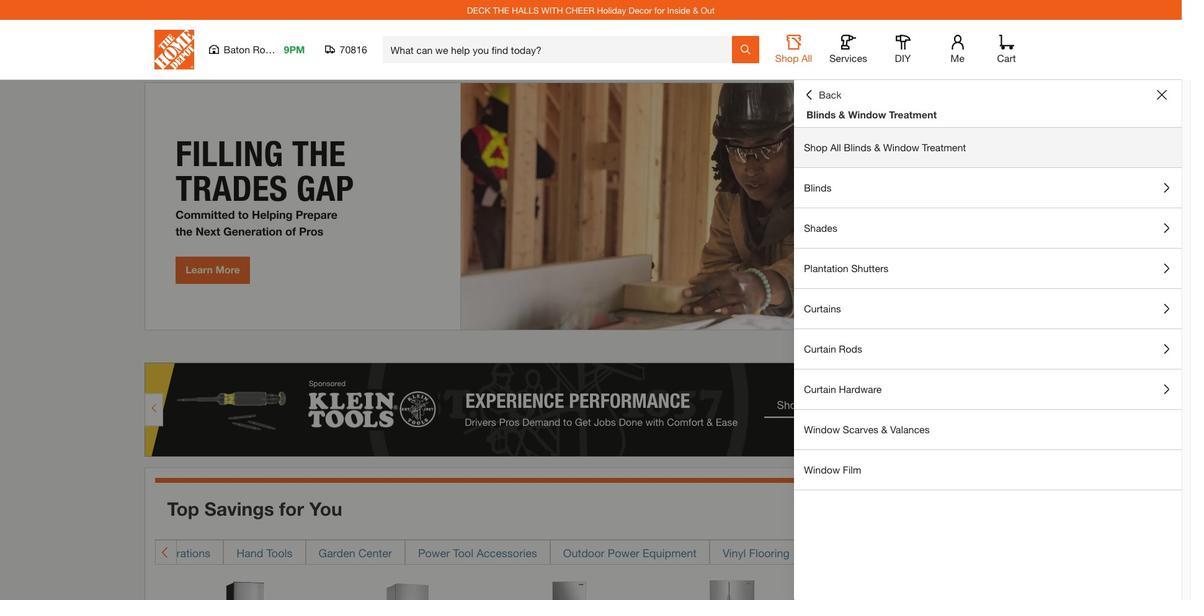 Task type: vqa. For each thing, say whether or not it's contained in the screenshot.
power to the right
yes



Task type: describe. For each thing, give the bounding box(es) containing it.
top
[[167, 498, 199, 520]]

blinds & window treatment
[[807, 109, 937, 120]]

cart
[[997, 52, 1016, 64]]

baton rouge 9pm
[[224, 43, 305, 55]]

power tool accessories button
[[405, 540, 550, 565]]

valances
[[890, 424, 930, 436]]

& down blinds & window treatment
[[874, 141, 881, 153]]

0 vertical spatial for
[[654, 5, 665, 15]]

0 vertical spatial treatment
[[889, 109, 937, 120]]

inside
[[667, 5, 690, 15]]

all for shop all
[[802, 52, 812, 64]]

shop all blinds & window treatment
[[804, 141, 966, 153]]

deck the halls with cheer holiday decor for inside & out
[[467, 5, 715, 15]]

window scarves & valances link
[[794, 410, 1182, 450]]

decor
[[629, 5, 652, 15]]

curtain for curtain rods
[[804, 343, 836, 355]]

deck the halls with cheer holiday decor for inside & out link
[[467, 5, 715, 15]]

window inside shop all blinds & window treatment link
[[883, 141, 919, 153]]

baton
[[224, 43, 250, 55]]

& down back
[[839, 109, 846, 120]]

blinds for blinds & window treatment
[[807, 109, 836, 120]]

window scarves & valances
[[804, 424, 930, 436]]

hand tools button
[[223, 540, 306, 565]]

feedback link image
[[1175, 210, 1191, 277]]

curtain rods
[[804, 343, 862, 355]]

9pm
[[284, 43, 305, 55]]

hardware
[[839, 383, 882, 395]]

back arrow image
[[161, 546, 171, 559]]

curtain hardware
[[804, 383, 882, 395]]

rods
[[839, 343, 862, 355]]

window film
[[804, 464, 861, 476]]

plantation shutters
[[804, 262, 889, 274]]

equipment
[[643, 546, 697, 560]]

hand tools
[[237, 546, 293, 560]]

window inside window scarves & valances link
[[804, 424, 840, 436]]

cheer
[[565, 5, 595, 15]]

window up shop all blinds & window treatment
[[848, 109, 886, 120]]

accessories
[[477, 546, 537, 560]]

savings
[[204, 498, 274, 520]]

curtain rods button
[[794, 329, 1182, 369]]

power tool accessories
[[418, 546, 537, 560]]

What can we help you find today? search field
[[391, 37, 731, 63]]

outdoor
[[563, 546, 605, 560]]

christmas
[[96, 546, 147, 560]]

70816 button
[[325, 43, 368, 56]]

center
[[359, 546, 392, 560]]

blinds button
[[794, 168, 1182, 208]]

me button
[[938, 35, 978, 65]]

diy button
[[883, 35, 923, 65]]

with
[[542, 5, 563, 15]]

70816
[[340, 43, 367, 55]]

shop all
[[775, 52, 812, 64]]

outdoor power equipment button
[[550, 540, 710, 565]]

garden
[[319, 546, 355, 560]]

plantation
[[804, 262, 849, 274]]

outdoor power equipment
[[563, 546, 697, 560]]

1 vertical spatial for
[[279, 498, 304, 520]]

& left out
[[693, 5, 698, 15]]

7.3 cu. ft. 2-door mini fridge in platinum steel with freezer image
[[523, 577, 616, 601]]



Task type: locate. For each thing, give the bounding box(es) containing it.
halls
[[512, 5, 539, 15]]

vinyl flooring button
[[710, 540, 803, 565]]

curtain left rods in the bottom right of the page
[[804, 343, 836, 355]]

window film link
[[794, 450, 1182, 490]]

shutters
[[851, 262, 889, 274]]

for left the 'you'
[[279, 498, 304, 520]]

you
[[309, 498, 342, 520]]

shop left services
[[775, 52, 799, 64]]

0 horizontal spatial all
[[802, 52, 812, 64]]

blinds up "shades"
[[804, 182, 832, 194]]

0 horizontal spatial for
[[279, 498, 304, 520]]

0 horizontal spatial power
[[418, 546, 450, 560]]

diy
[[895, 52, 911, 64]]

power
[[418, 546, 450, 560], [608, 546, 640, 560]]

power left tool
[[418, 546, 450, 560]]

& right scarves
[[881, 424, 888, 436]]

curtain
[[804, 343, 836, 355], [804, 383, 836, 395]]

curtain hardware button
[[794, 370, 1182, 410]]

1 power from the left
[[418, 546, 450, 560]]

1 vertical spatial treatment
[[922, 141, 966, 153]]

scarves
[[843, 424, 879, 436]]

shop inside "shop all" "button"
[[775, 52, 799, 64]]

1 vertical spatial curtain
[[804, 383, 836, 395]]

holiday
[[597, 5, 626, 15]]

treatment up blinds button
[[922, 141, 966, 153]]

tools
[[266, 546, 293, 560]]

0 horizontal spatial shop
[[775, 52, 799, 64]]

curtains
[[804, 303, 841, 315]]

for
[[654, 5, 665, 15], [279, 498, 304, 520]]

img for filling the trades gap committed to helping prepare  the next generation of pros image
[[144, 83, 1038, 331]]

services button
[[829, 35, 868, 65]]

film
[[843, 464, 861, 476]]

shop all blinds & window treatment link
[[794, 128, 1182, 168]]

the home depot logo image
[[154, 30, 194, 69]]

7.1 cu. ft. top freezer refrigerator in stainless steel look image
[[199, 577, 292, 601]]

blinds for blinds
[[804, 182, 832, 194]]

1 horizontal spatial all
[[830, 141, 841, 153]]

power right outdoor
[[608, 546, 640, 560]]

2 power from the left
[[608, 546, 640, 560]]

deck
[[467, 5, 491, 15]]

curtain inside curtain rods button
[[804, 343, 836, 355]]

18.7 cu. ft. bottom freezer refrigerator in stainless steel image
[[361, 577, 454, 601]]

0 vertical spatial blinds
[[807, 109, 836, 120]]

out
[[701, 5, 715, 15]]

0 vertical spatial curtain
[[804, 343, 836, 355]]

menu containing shop all blinds & window treatment
[[794, 128, 1182, 491]]

vinyl
[[723, 546, 746, 560]]

window
[[848, 109, 886, 120], [883, 141, 919, 153], [804, 424, 840, 436], [804, 464, 840, 476]]

36 in. 24.9 cu. ft. side by side refrigerator in fingerprint resistant stainless steel image
[[685, 577, 779, 601]]

blinds down back button
[[807, 109, 836, 120]]

window left scarves
[[804, 424, 840, 436]]

curtain inside "curtain hardware" button
[[804, 383, 836, 395]]

all inside "shop all" "button"
[[802, 52, 812, 64]]

shop for shop all
[[775, 52, 799, 64]]

hand
[[237, 546, 263, 560]]

1 curtain from the top
[[804, 343, 836, 355]]

shades
[[804, 222, 838, 234]]

&
[[693, 5, 698, 15], [839, 109, 846, 120], [874, 141, 881, 153], [881, 424, 888, 436]]

curtain left the hardware
[[804, 383, 836, 395]]

garden center
[[319, 546, 392, 560]]

0 vertical spatial shop
[[775, 52, 799, 64]]

the
[[493, 5, 510, 15]]

back
[[819, 89, 842, 101]]

drawer close image
[[1157, 90, 1167, 100]]

curtain for curtain hardware
[[804, 383, 836, 395]]

menu
[[794, 128, 1182, 491]]

power inside button
[[608, 546, 640, 560]]

2 vertical spatial blinds
[[804, 182, 832, 194]]

treatment up shop all blinds & window treatment
[[889, 109, 937, 120]]

flooring
[[749, 546, 790, 560]]

cart link
[[993, 35, 1020, 65]]

1 vertical spatial shop
[[804, 141, 828, 153]]

blinds inside button
[[804, 182, 832, 194]]

all
[[802, 52, 812, 64], [830, 141, 841, 153]]

1 vertical spatial all
[[830, 141, 841, 153]]

vinyl flooring
[[723, 546, 790, 560]]

all inside shop all blinds & window treatment link
[[830, 141, 841, 153]]

shop for shop all blinds & window treatment
[[804, 141, 828, 153]]

1 horizontal spatial for
[[654, 5, 665, 15]]

power inside "button"
[[418, 546, 450, 560]]

all down blinds & window treatment
[[830, 141, 841, 153]]

blinds down blinds & window treatment
[[844, 141, 872, 153]]

2 curtain from the top
[[804, 383, 836, 395]]

1 horizontal spatial power
[[608, 546, 640, 560]]

1 vertical spatial blinds
[[844, 141, 872, 153]]

shop down back button
[[804, 141, 828, 153]]

christmas decorations button
[[83, 540, 223, 565]]

plantation shutters button
[[794, 249, 1182, 289]]

shades button
[[794, 208, 1182, 248]]

window left film
[[804, 464, 840, 476]]

0 vertical spatial all
[[802, 52, 812, 64]]

services
[[830, 52, 867, 64]]

shop all button
[[774, 35, 814, 65]]

all up back button
[[802, 52, 812, 64]]

treatment
[[889, 109, 937, 120], [922, 141, 966, 153]]

shop inside shop all blinds & window treatment link
[[804, 141, 828, 153]]

me
[[951, 52, 965, 64]]

curtains button
[[794, 289, 1182, 329]]

all for shop all blinds & window treatment
[[830, 141, 841, 153]]

for left inside
[[654, 5, 665, 15]]

top savings for you
[[167, 498, 342, 520]]

window inside window film link
[[804, 464, 840, 476]]

window down blinds & window treatment
[[883, 141, 919, 153]]

blinds
[[807, 109, 836, 120], [844, 141, 872, 153], [804, 182, 832, 194]]

tool
[[453, 546, 474, 560]]

shop
[[775, 52, 799, 64], [804, 141, 828, 153]]

1 horizontal spatial shop
[[804, 141, 828, 153]]

garden center button
[[306, 540, 405, 565]]

rouge
[[253, 43, 282, 55]]

christmas decorations
[[96, 546, 210, 560]]

decorations
[[150, 546, 210, 560]]

back button
[[804, 89, 842, 101]]



